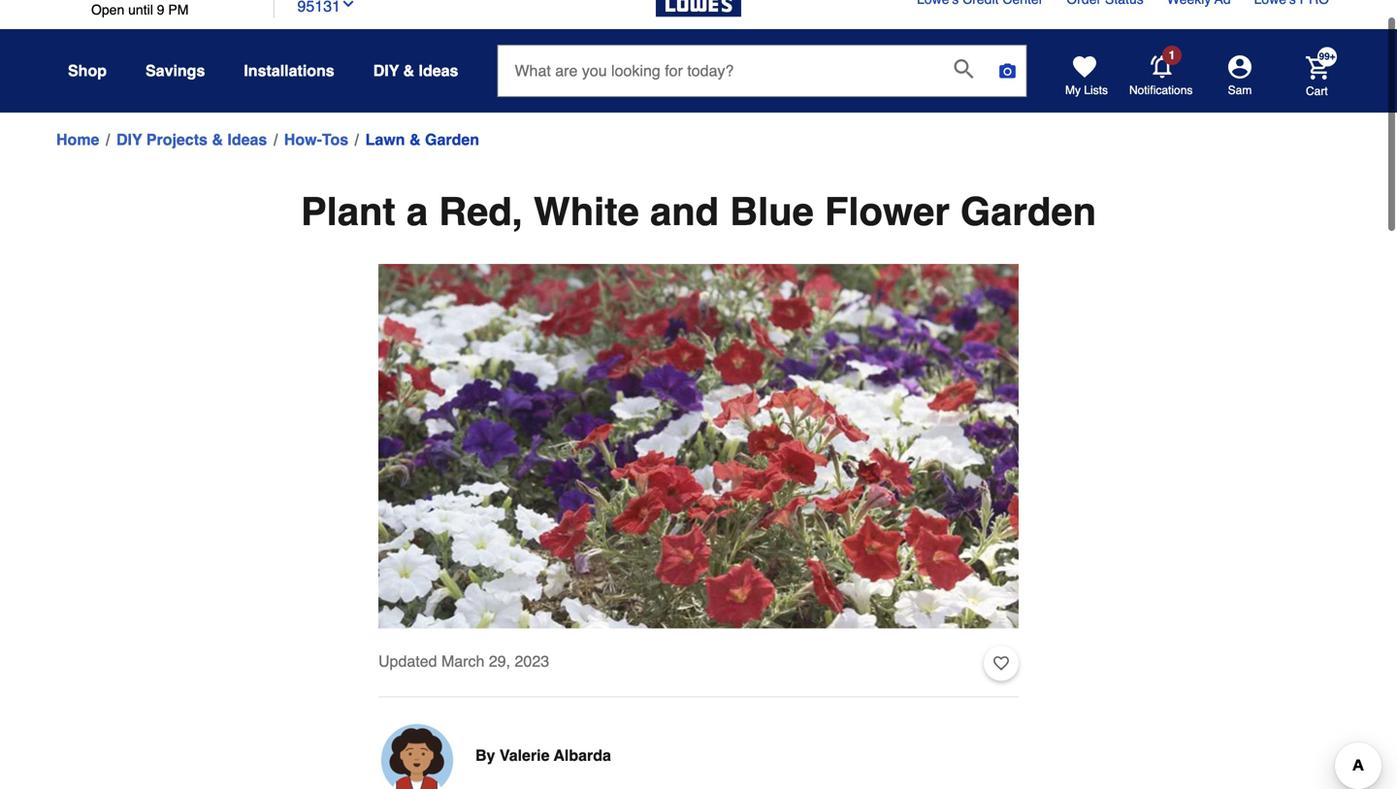 Task type: locate. For each thing, give the bounding box(es) containing it.
projects
[[146, 131, 208, 149]]

& for diy
[[403, 62, 415, 80]]

1 vertical spatial diy
[[116, 131, 142, 149]]

29,
[[489, 652, 511, 670]]

how-tos
[[284, 131, 349, 149]]

diy
[[373, 62, 399, 80], [116, 131, 142, 149]]

1 vertical spatial ideas
[[227, 131, 267, 149]]

garden inside the lawn & garden link
[[425, 131, 479, 149]]

99+
[[1320, 51, 1336, 62]]

9
[[157, 2, 165, 17]]

& right lawn
[[410, 131, 421, 149]]

garden
[[425, 131, 479, 149], [961, 189, 1097, 234]]

Search Query text field
[[498, 46, 939, 96]]

ideas inside button
[[419, 62, 459, 80]]

& right projects
[[212, 131, 223, 149]]

a
[[407, 189, 428, 234]]

camera image
[[998, 61, 1018, 81]]

0 vertical spatial ideas
[[419, 62, 459, 80]]

updated march 29, 2023
[[379, 652, 549, 670]]

2023
[[515, 652, 549, 670]]

diy for diy & ideas
[[373, 62, 399, 80]]

1 horizontal spatial garden
[[961, 189, 1097, 234]]

open
[[91, 2, 124, 17]]

diy left projects
[[116, 131, 142, 149]]

lawn & garden link
[[366, 128, 479, 151]]

home link
[[56, 128, 99, 151]]

installations
[[244, 62, 335, 80]]

None search field
[[497, 45, 1027, 115]]

savings button
[[146, 53, 205, 88]]

0 vertical spatial garden
[[425, 131, 479, 149]]

0 horizontal spatial diy
[[116, 131, 142, 149]]

and
[[650, 189, 719, 234]]

valerie
[[500, 746, 550, 764]]

albarda
[[554, 746, 611, 764]]

diy inside button
[[373, 62, 399, 80]]

0 horizontal spatial ideas
[[227, 131, 267, 149]]

1
[[1169, 48, 1176, 62]]

diy up lawn
[[373, 62, 399, 80]]

ideas
[[419, 62, 459, 80], [227, 131, 267, 149]]

sam button
[[1194, 55, 1287, 98]]

my lists link
[[1066, 55, 1108, 98]]

1 horizontal spatial ideas
[[419, 62, 459, 80]]

plant
[[301, 189, 396, 234]]

diy projects & ideas
[[116, 131, 267, 149]]

shop
[[68, 62, 107, 80]]

by
[[476, 746, 495, 764]]

valerie albarda image
[[379, 720, 456, 789]]

&
[[403, 62, 415, 80], [212, 131, 223, 149], [410, 131, 421, 149]]

& up lawn & garden
[[403, 62, 415, 80]]

ideas up lawn & garden
[[419, 62, 459, 80]]

home
[[56, 131, 99, 149]]

0 vertical spatial diy
[[373, 62, 399, 80]]

diy & ideas
[[373, 62, 459, 80]]

& inside button
[[403, 62, 415, 80]]

1 horizontal spatial diy
[[373, 62, 399, 80]]

0 horizontal spatial garden
[[425, 131, 479, 149]]

ideas left the how-
[[227, 131, 267, 149]]

lowe's home improvement notification center image
[[1151, 55, 1174, 79]]



Task type: vqa. For each thing, say whether or not it's contained in the screenshot.
Shop 25 Days of Deals by Category image in the top of the page
no



Task type: describe. For each thing, give the bounding box(es) containing it.
cart
[[1306, 84, 1328, 98]]

diy for diy projects & ideas
[[116, 131, 142, 149]]

sam
[[1228, 83, 1252, 97]]

notifications
[[1130, 84, 1193, 97]]

diy & ideas button
[[373, 53, 459, 88]]

search image
[[955, 59, 974, 79]]

my
[[1066, 83, 1081, 97]]

flower
[[825, 189, 950, 234]]

my lists
[[1066, 83, 1108, 97]]

1 vertical spatial garden
[[961, 189, 1097, 234]]

& for lawn
[[410, 131, 421, 149]]

lawn
[[366, 131, 405, 149]]

march
[[442, 652, 485, 670]]

lowe's home improvement logo image
[[656, 0, 742, 40]]

plant a red, white and blue flower garden
[[301, 189, 1097, 234]]

by valerie albarda
[[476, 746, 611, 764]]

updated
[[379, 652, 437, 670]]

red,
[[439, 189, 523, 234]]

lists
[[1084, 83, 1108, 97]]

how-
[[284, 131, 322, 149]]

lowe's home improvement lists image
[[1073, 55, 1097, 79]]

pm
[[168, 2, 189, 17]]

savings
[[146, 62, 205, 80]]

diy projects & ideas link
[[116, 128, 267, 151]]

heart outline image
[[994, 652, 1009, 674]]

blue
[[730, 189, 814, 234]]

installations button
[[244, 53, 335, 88]]

how-tos link
[[284, 128, 349, 151]]

shop button
[[68, 53, 107, 88]]

lowe's home improvement cart image
[[1306, 56, 1330, 79]]

lawn & garden
[[366, 131, 479, 149]]

tos
[[322, 131, 349, 149]]

white
[[534, 189, 640, 234]]

until
[[128, 2, 153, 17]]

chevron down image
[[341, 0, 356, 12]]

open until 9 pm
[[91, 2, 189, 17]]

red, white and blue garden image
[[379, 264, 1019, 628]]



